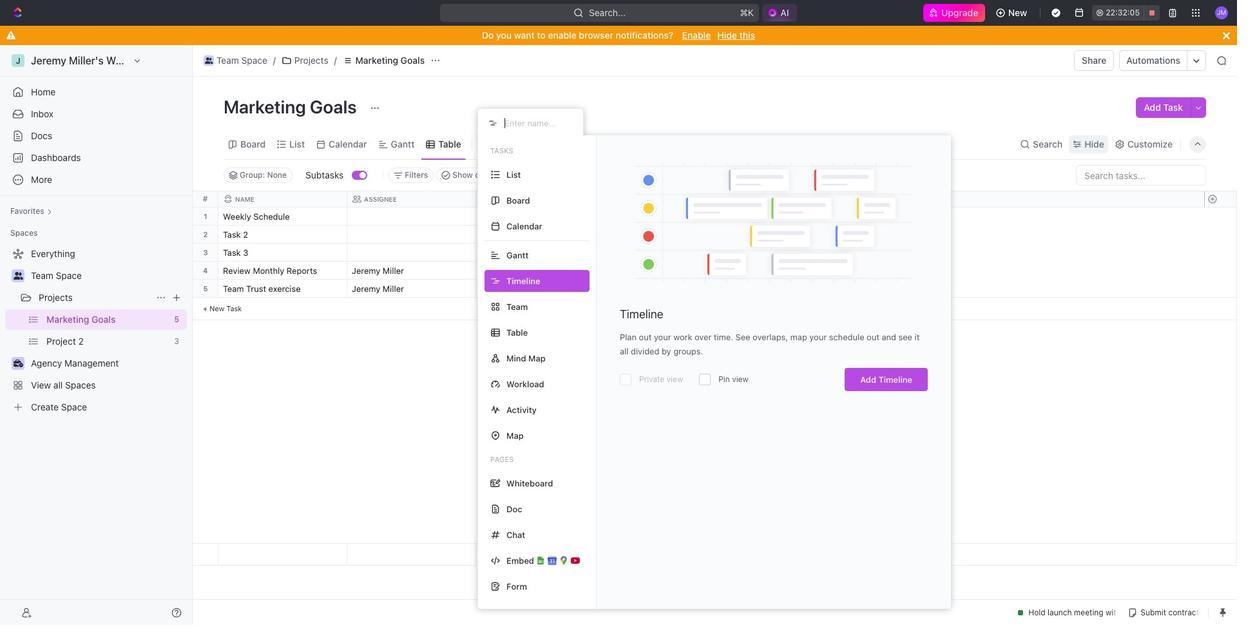 Task type: vqa. For each thing, say whether or not it's contained in the screenshot.
Cell
yes



Task type: locate. For each thing, give the bounding box(es) containing it.
view button
[[477, 135, 519, 153]]

1 vertical spatial marketing
[[224, 96, 306, 117]]

set priority image
[[732, 226, 751, 246], [732, 244, 751, 264], [732, 262, 751, 282], [732, 280, 751, 300]]

1 horizontal spatial out
[[867, 332, 880, 342]]

calendar up to do "cell"
[[507, 221, 542, 231]]

1 horizontal spatial your
[[810, 332, 827, 342]]

task down "‎task"
[[223, 247, 241, 258]]

0 horizontal spatial marketing
[[224, 96, 306, 117]]

tree inside sidebar navigation
[[5, 244, 187, 418]]

1 in progress from the top
[[484, 213, 532, 221]]

set priority image for review monthly reports
[[732, 262, 751, 282]]

in progress cell
[[476, 208, 605, 225], [476, 226, 605, 243], [476, 262, 605, 279], [476, 280, 605, 297]]

1 progress from the top
[[493, 213, 532, 221]]

list right closed
[[507, 169, 521, 179]]

to
[[537, 30, 546, 41], [484, 249, 494, 257]]

task up customize
[[1164, 102, 1183, 113]]

0 vertical spatial user group image
[[205, 57, 213, 64]]

favorites button
[[5, 204, 57, 219]]

0 horizontal spatial gantt
[[391, 138, 415, 149]]

press space to select this row. row containing 3
[[193, 244, 218, 262]]

board inside board link
[[240, 138, 266, 149]]

view for pin view
[[732, 374, 749, 384]]

timeline down and
[[879, 374, 913, 385]]

0 horizontal spatial hide
[[717, 30, 737, 41]]

3
[[243, 247, 248, 258], [203, 248, 208, 256]]

new right 'upgrade' at the top
[[1008, 7, 1027, 18]]

0 horizontal spatial new
[[210, 304, 224, 313]]

in for review monthly reports
[[484, 267, 491, 275]]

do you want to enable browser notifications? enable hide this
[[482, 30, 755, 41]]

task
[[1164, 102, 1183, 113], [223, 247, 241, 258], [226, 304, 242, 313]]

1 horizontal spatial hide
[[1085, 138, 1104, 149]]

cell
[[347, 208, 476, 225], [605, 208, 734, 225], [347, 226, 476, 243], [605, 226, 734, 243], [347, 244, 476, 261], [605, 244, 734, 261], [605, 280, 734, 297], [605, 544, 734, 565], [734, 544, 863, 565]]

1 vertical spatial team space link
[[31, 266, 184, 286]]

view for private view
[[667, 374, 683, 384]]

2 down "1"
[[203, 230, 208, 238]]

0 horizontal spatial view
[[667, 374, 683, 384]]

2 view from the left
[[732, 374, 749, 384]]

1 horizontal spatial goals
[[401, 55, 425, 66]]

2
[[243, 229, 248, 240], [203, 230, 208, 238]]

3 inside 1 2 3 4 5
[[203, 248, 208, 256]]

0 vertical spatial miller
[[383, 266, 404, 276]]

team space link
[[200, 53, 271, 68], [31, 266, 184, 286]]

2 jeremy from the top
[[352, 284, 380, 294]]

row
[[218, 191, 863, 208]]

0 vertical spatial marketing goals
[[356, 55, 425, 66]]

0 vertical spatial team space
[[217, 55, 267, 66]]

2 inside 1 2 3 4 5
[[203, 230, 208, 238]]

0 horizontal spatial user group image
[[13, 272, 23, 280]]

1 horizontal spatial gantt
[[507, 250, 529, 260]]

1 set priority image from the top
[[732, 226, 751, 246]]

0 vertical spatial table
[[438, 138, 461, 149]]

0 horizontal spatial team space
[[31, 270, 82, 281]]

browser
[[579, 30, 614, 41]]

progress
[[493, 213, 532, 221], [493, 231, 532, 239], [493, 267, 532, 275], [493, 285, 532, 293]]

2 right "‎task"
[[243, 229, 248, 240]]

1 horizontal spatial team space link
[[200, 53, 271, 68]]

exercise
[[268, 284, 301, 294]]

5
[[203, 284, 208, 293]]

your up by
[[654, 332, 671, 342]]

4 in progress cell from the top
[[476, 280, 605, 297]]

0 horizontal spatial to
[[484, 249, 494, 257]]

add for add task
[[1144, 102, 1161, 113]]

1 horizontal spatial 3
[[243, 247, 248, 258]]

4 in from the top
[[484, 285, 491, 293]]

1 vertical spatial hide
[[1085, 138, 1104, 149]]

out up divided
[[639, 332, 652, 342]]

search
[[1033, 138, 1063, 149]]

2 miller from the top
[[383, 284, 404, 294]]

marketing
[[356, 55, 398, 66], [224, 96, 306, 117]]

jeremy miller cell
[[347, 262, 476, 279], [347, 280, 476, 297]]

1 vertical spatial gantt
[[507, 250, 529, 260]]

new down review
[[210, 304, 224, 313]]

table
[[438, 138, 461, 149], [507, 327, 528, 337]]

1 horizontal spatial new
[[1008, 7, 1027, 18]]

task 3
[[223, 247, 248, 258]]

1 horizontal spatial to
[[537, 30, 546, 41]]

0 vertical spatial jeremy
[[352, 266, 380, 276]]

1 horizontal spatial user group image
[[205, 57, 213, 64]]

marketing goals link
[[339, 53, 428, 68]]

3 in progress cell from the top
[[476, 262, 605, 279]]

row group
[[193, 208, 218, 320], [218, 208, 863, 320], [1204, 208, 1237, 320], [1204, 544, 1237, 565]]

0 horizontal spatial space
[[56, 270, 82, 281]]

1 horizontal spatial board
[[507, 195, 530, 205]]

1 horizontal spatial view
[[732, 374, 749, 384]]

inbox link
[[5, 104, 187, 124]]

0 horizontal spatial list
[[289, 138, 305, 149]]

2 progress from the top
[[493, 231, 532, 239]]

3 up review
[[243, 247, 248, 258]]

space
[[241, 55, 267, 66], [56, 270, 82, 281]]

time.
[[714, 332, 733, 342]]

1 jeremy miller cell from the top
[[347, 262, 476, 279]]

2 for ‎task
[[243, 229, 248, 240]]

gantt link
[[388, 135, 415, 153]]

calendar up the subtasks button on the left top of page
[[329, 138, 367, 149]]

4 progress from the top
[[493, 285, 532, 293]]

22:32:05
[[1106, 8, 1140, 17]]

0 vertical spatial jeremy miller
[[352, 266, 404, 276]]

0 vertical spatial hide
[[717, 30, 737, 41]]

4 set priority image from the top
[[732, 280, 751, 300]]

press space to select this row. row containing 1
[[193, 208, 218, 226]]

1 horizontal spatial table
[[507, 327, 528, 337]]

1 horizontal spatial projects
[[294, 55, 328, 66]]

1 vertical spatial user group image
[[13, 272, 23, 280]]

1 in from the top
[[484, 213, 491, 221]]

user group image
[[205, 57, 213, 64], [13, 272, 23, 280]]

team
[[217, 55, 239, 66], [31, 270, 53, 281], [223, 284, 244, 294], [507, 301, 528, 312]]

2 in progress from the top
[[484, 231, 532, 239]]

see
[[899, 332, 912, 342]]

to do
[[484, 249, 507, 257]]

0 vertical spatial board
[[240, 138, 266, 149]]

search button
[[1016, 135, 1067, 153]]

2 for 1
[[203, 230, 208, 238]]

1 jeremy from the top
[[352, 266, 380, 276]]

task inside the add task button
[[1164, 102, 1183, 113]]

0 vertical spatial calendar
[[329, 138, 367, 149]]

1 vertical spatial task
[[223, 247, 241, 258]]

miller for team trust exercise
[[383, 284, 404, 294]]

press space to select this row. row containing 2
[[193, 226, 218, 244]]

in progress cell for ‎task 2
[[476, 226, 605, 243]]

2 / from the left
[[334, 55, 337, 66]]

review monthly reports
[[223, 266, 317, 276]]

gantt
[[391, 138, 415, 149], [507, 250, 529, 260]]

your right map
[[810, 332, 827, 342]]

set priority image for task 3
[[732, 244, 751, 264]]

1 vertical spatial space
[[56, 270, 82, 281]]

0 horizontal spatial calendar
[[329, 138, 367, 149]]

add inside the add task button
[[1144, 102, 1161, 113]]

0 vertical spatial new
[[1008, 7, 1027, 18]]

1 vertical spatial list
[[507, 169, 521, 179]]

0 vertical spatial jeremy miller cell
[[347, 262, 476, 279]]

3 set priority element from the top
[[732, 262, 751, 282]]

map
[[790, 332, 807, 342]]

add for add timeline
[[860, 374, 876, 385]]

show
[[453, 170, 473, 180]]

#
[[203, 194, 208, 204]]

view right private
[[667, 374, 683, 384]]

table up the show
[[438, 138, 461, 149]]

1 horizontal spatial calendar
[[507, 221, 542, 231]]

want
[[514, 30, 535, 41]]

0 horizontal spatial your
[[654, 332, 671, 342]]

grid containing weekly schedule
[[193, 191, 1237, 566]]

press space to select this row. row containing ‎task 2
[[218, 226, 863, 246]]

add up customize
[[1144, 102, 1161, 113]]

automations button
[[1120, 51, 1187, 70]]

row inside grid
[[218, 191, 863, 208]]

0 vertical spatial add
[[1144, 102, 1161, 113]]

0 horizontal spatial 3
[[203, 248, 208, 256]]

press space to select this row. row containing weekly schedule
[[218, 208, 863, 227]]

2 in from the top
[[484, 231, 491, 239]]

see
[[736, 332, 750, 342]]

enable
[[548, 30, 577, 41]]

schedule
[[829, 332, 865, 342]]

press space to select this row. row
[[193, 208, 218, 226], [218, 208, 863, 227], [193, 226, 218, 244], [218, 226, 863, 246], [193, 244, 218, 262], [218, 244, 863, 264], [193, 262, 218, 280], [218, 262, 863, 282], [193, 280, 218, 298], [218, 280, 863, 300], [218, 544, 863, 566]]

progress for weekly schedule
[[493, 213, 532, 221]]

miller
[[383, 266, 404, 276], [383, 284, 404, 294]]

set priority element for review monthly reports
[[732, 262, 751, 282]]

set priority element
[[732, 226, 751, 246], [732, 244, 751, 264], [732, 262, 751, 282], [732, 280, 751, 300]]

list
[[289, 138, 305, 149], [507, 169, 521, 179]]

0 vertical spatial list
[[289, 138, 305, 149]]

in progress for ‎task 2
[[484, 231, 532, 239]]

share
[[1082, 55, 1107, 66]]

to left do
[[484, 249, 494, 257]]

user group image inside team space link
[[205, 57, 213, 64]]

view button
[[477, 129, 519, 159]]

0 horizontal spatial board
[[240, 138, 266, 149]]

jeremy miller cell for team trust exercise
[[347, 280, 476, 297]]

calendar link
[[326, 135, 367, 153]]

subtasks button
[[300, 165, 352, 186]]

home link
[[5, 82, 187, 102]]

map down the 'activity'
[[507, 430, 524, 440]]

do
[[496, 249, 507, 257]]

out
[[639, 332, 652, 342], [867, 332, 880, 342]]

private
[[639, 374, 665, 384]]

1 horizontal spatial map
[[528, 353, 546, 363]]

0 horizontal spatial out
[[639, 332, 652, 342]]

add task button
[[1136, 97, 1191, 118]]

0 vertical spatial projects link
[[278, 53, 332, 68]]

0 horizontal spatial add
[[860, 374, 876, 385]]

table up mind
[[507, 327, 528, 337]]

your
[[654, 332, 671, 342], [810, 332, 827, 342]]

1 2 3 4 5
[[203, 212, 208, 293]]

2 jeremy miller from the top
[[352, 284, 404, 294]]

0 horizontal spatial 2
[[203, 230, 208, 238]]

1 set priority element from the top
[[732, 226, 751, 246]]

4 set priority element from the top
[[732, 280, 751, 300]]

0 horizontal spatial /
[[273, 55, 276, 66]]

customize button
[[1111, 135, 1177, 153]]

1 vertical spatial projects
[[39, 292, 73, 303]]

2 set priority element from the top
[[732, 244, 751, 264]]

1 horizontal spatial /
[[334, 55, 337, 66]]

4 in progress from the top
[[484, 285, 532, 293]]

1 in progress cell from the top
[[476, 208, 605, 225]]

dashboards
[[31, 152, 81, 163]]

0 horizontal spatial team space link
[[31, 266, 184, 286]]

plan
[[620, 332, 637, 342]]

in progress for team trust exercise
[[484, 285, 532, 293]]

1 horizontal spatial add
[[1144, 102, 1161, 113]]

0 vertical spatial gantt
[[391, 138, 415, 149]]

divided
[[631, 346, 660, 356]]

projects link
[[278, 53, 332, 68], [39, 287, 151, 308]]

1 vertical spatial map
[[507, 430, 524, 440]]

tree
[[5, 244, 187, 418]]

list up the subtasks button on the left top of page
[[289, 138, 305, 149]]

0 vertical spatial map
[[528, 353, 546, 363]]

timeline
[[620, 307, 663, 321], [879, 374, 913, 385]]

1 vertical spatial jeremy miller cell
[[347, 280, 476, 297]]

space inside sidebar navigation
[[56, 270, 82, 281]]

0 horizontal spatial goals
[[310, 96, 357, 117]]

3 up 4
[[203, 248, 208, 256]]

1 / from the left
[[273, 55, 276, 66]]

team space
[[217, 55, 267, 66], [31, 270, 82, 281]]

hide button
[[1069, 135, 1108, 153]]

3 set priority image from the top
[[732, 262, 751, 282]]

1 horizontal spatial space
[[241, 55, 267, 66]]

board down tasks
[[507, 195, 530, 205]]

docs link
[[5, 126, 187, 146]]

2 in progress cell from the top
[[476, 226, 605, 243]]

2 vertical spatial task
[[226, 304, 242, 313]]

1 vertical spatial goals
[[310, 96, 357, 117]]

2 set priority image from the top
[[732, 244, 751, 264]]

1 vertical spatial calendar
[[507, 221, 542, 231]]

new inside grid
[[210, 304, 224, 313]]

/
[[273, 55, 276, 66], [334, 55, 337, 66]]

board
[[240, 138, 266, 149], [507, 195, 530, 205]]

1 horizontal spatial timeline
[[879, 374, 913, 385]]

1 vertical spatial jeremy miller
[[352, 284, 404, 294]]

home
[[31, 86, 56, 97]]

0 vertical spatial timeline
[[620, 307, 663, 321]]

2 jeremy miller cell from the top
[[347, 280, 476, 297]]

1 horizontal spatial projects link
[[278, 53, 332, 68]]

1 vertical spatial board
[[507, 195, 530, 205]]

1 vertical spatial to
[[484, 249, 494, 257]]

pin view
[[719, 374, 749, 384]]

3 in progress from the top
[[484, 267, 532, 275]]

3 progress from the top
[[493, 267, 532, 275]]

1 vertical spatial timeline
[[879, 374, 913, 385]]

1 horizontal spatial marketing
[[356, 55, 398, 66]]

1 vertical spatial miller
[[383, 284, 404, 294]]

1 vertical spatial add
[[860, 374, 876, 385]]

‎task 2
[[223, 229, 248, 240]]

view right pin on the right of the page
[[732, 374, 749, 384]]

tree containing team space
[[5, 244, 187, 418]]

new for new task
[[210, 304, 224, 313]]

grid
[[193, 191, 1237, 566]]

dashboards link
[[5, 148, 187, 168]]

projects
[[294, 55, 328, 66], [39, 292, 73, 303]]

tasks
[[490, 146, 513, 155]]

to right want
[[537, 30, 546, 41]]

task down team trust exercise
[[226, 304, 242, 313]]

jeremy for review monthly reports
[[352, 266, 380, 276]]

1 vertical spatial projects link
[[39, 287, 151, 308]]

board left list "link"
[[240, 138, 266, 149]]

team inside sidebar navigation
[[31, 270, 53, 281]]

1 vertical spatial team space
[[31, 270, 82, 281]]

hide left this
[[717, 30, 737, 41]]

1 vertical spatial jeremy
[[352, 284, 380, 294]]

1 miller from the top
[[383, 266, 404, 276]]

upgrade link
[[924, 4, 985, 22]]

map right mind
[[528, 353, 546, 363]]

1 view from the left
[[667, 374, 683, 384]]

task for add task
[[1164, 102, 1183, 113]]

add down schedule
[[860, 374, 876, 385]]

0 vertical spatial team space link
[[200, 53, 271, 68]]

set priority element for ‎task 2
[[732, 226, 751, 246]]

1 horizontal spatial 2
[[243, 229, 248, 240]]

hide right the search
[[1085, 138, 1104, 149]]

timeline up plan
[[620, 307, 663, 321]]

1 vertical spatial new
[[210, 304, 224, 313]]

hide inside dropdown button
[[1085, 138, 1104, 149]]

0 vertical spatial space
[[241, 55, 267, 66]]

goals
[[401, 55, 425, 66], [310, 96, 357, 117]]

new inside button
[[1008, 7, 1027, 18]]

1 jeremy miller from the top
[[352, 266, 404, 276]]

0 vertical spatial task
[[1164, 102, 1183, 113]]

out left and
[[867, 332, 880, 342]]

in progress cell for review monthly reports
[[476, 262, 605, 279]]

jeremy miller for exercise
[[352, 284, 404, 294]]

⌘k
[[740, 7, 754, 18]]

0 horizontal spatial projects
[[39, 292, 73, 303]]

3 in from the top
[[484, 267, 491, 275]]

miller for review monthly reports
[[383, 266, 404, 276]]



Task type: describe. For each thing, give the bounding box(es) containing it.
to do cell
[[476, 244, 605, 261]]

in for weekly schedule
[[484, 213, 491, 221]]

do
[[482, 30, 494, 41]]

Search tasks... text field
[[1077, 166, 1206, 185]]

Enter name... field
[[503, 117, 573, 129]]

show closed
[[453, 170, 500, 180]]

jeremy miller for reports
[[352, 266, 404, 276]]

press space to select this row. row containing task 3
[[218, 244, 863, 264]]

closed
[[475, 170, 500, 180]]

0 vertical spatial goals
[[401, 55, 425, 66]]

list inside "link"
[[289, 138, 305, 149]]

inbox
[[31, 108, 54, 119]]

in progress for review monthly reports
[[484, 267, 532, 275]]

in progress for weekly schedule
[[484, 213, 532, 221]]

0 horizontal spatial map
[[507, 430, 524, 440]]

1 your from the left
[[654, 332, 671, 342]]

set priority image for ‎task 2
[[732, 226, 751, 246]]

1 horizontal spatial list
[[507, 169, 521, 179]]

chat
[[507, 529, 525, 540]]

table link
[[436, 135, 461, 153]]

monthly
[[253, 266, 284, 276]]

set priority element for task 3
[[732, 244, 751, 264]]

in progress cell for team trust exercise
[[476, 280, 605, 297]]

mind map
[[507, 353, 546, 363]]

‎task
[[223, 229, 241, 240]]

over
[[695, 332, 712, 342]]

press space to select this row. row containing review monthly reports
[[218, 262, 863, 282]]

in for ‎task 2
[[484, 231, 491, 239]]

activity
[[507, 404, 537, 415]]

1 vertical spatial marketing goals
[[224, 96, 361, 117]]

to inside "cell"
[[484, 249, 494, 257]]

projects inside sidebar navigation
[[39, 292, 73, 303]]

add timeline
[[860, 374, 913, 385]]

calendar inside "link"
[[329, 138, 367, 149]]

new button
[[990, 3, 1035, 23]]

trust
[[246, 284, 266, 294]]

plan out your work over time. see overlaps, map your schedule out and see it all divided by groups.
[[620, 332, 920, 356]]

in progress cell for weekly schedule
[[476, 208, 605, 225]]

new for new
[[1008, 7, 1027, 18]]

1 vertical spatial table
[[507, 327, 528, 337]]

0 horizontal spatial projects link
[[39, 287, 151, 308]]

reports
[[287, 266, 317, 276]]

upgrade
[[942, 7, 979, 18]]

list link
[[287, 135, 305, 153]]

0 vertical spatial projects
[[294, 55, 328, 66]]

in for team trust exercise
[[484, 285, 491, 293]]

schedule
[[253, 211, 290, 222]]

team space inside tree
[[31, 270, 82, 281]]

customize
[[1128, 138, 1173, 149]]

add task
[[1144, 102, 1183, 113]]

set priority image for team trust exercise
[[732, 280, 751, 300]]

embed
[[507, 555, 534, 565]]

and
[[882, 332, 896, 342]]

favorites
[[10, 206, 44, 216]]

0 horizontal spatial table
[[438, 138, 461, 149]]

doc
[[507, 504, 522, 514]]

jeremy for team trust exercise
[[352, 284, 380, 294]]

pin
[[719, 374, 730, 384]]

you
[[496, 30, 512, 41]]

search...
[[589, 7, 626, 18]]

2 out from the left
[[867, 332, 880, 342]]

22:32:05 button
[[1092, 5, 1160, 21]]

user group image inside tree
[[13, 272, 23, 280]]

this
[[740, 30, 755, 41]]

0 horizontal spatial timeline
[[620, 307, 663, 321]]

11/8/23
[[610, 266, 638, 276]]

share button
[[1074, 50, 1114, 71]]

review
[[223, 266, 251, 276]]

docs
[[31, 130, 52, 141]]

weekly
[[223, 211, 251, 222]]

new task
[[210, 304, 242, 313]]

mind
[[507, 353, 526, 363]]

0 vertical spatial to
[[537, 30, 546, 41]]

sidebar navigation
[[0, 45, 193, 625]]

1 out from the left
[[639, 332, 652, 342]]

progress for team trust exercise
[[493, 285, 532, 293]]

show closed button
[[436, 168, 506, 183]]

automations
[[1127, 55, 1181, 66]]

task for new task
[[226, 304, 242, 313]]

form
[[507, 581, 527, 591]]

set priority element for team trust exercise
[[732, 280, 751, 300]]

board link
[[238, 135, 266, 153]]

press space to select this row. row containing team trust exercise
[[218, 280, 863, 300]]

by
[[662, 346, 671, 356]]

1 horizontal spatial team space
[[217, 55, 267, 66]]

enable
[[682, 30, 711, 41]]

progress for review monthly reports
[[493, 267, 532, 275]]

private view
[[639, 374, 683, 384]]

weekly schedule
[[223, 211, 290, 222]]

press space to select this row. row containing 5
[[193, 280, 218, 298]]

task inside row group
[[223, 247, 241, 258]]

press space to select this row. row containing 4
[[193, 262, 218, 280]]

2 your from the left
[[810, 332, 827, 342]]

notifications?
[[616, 30, 673, 41]]

pages
[[490, 455, 514, 463]]

row group containing weekly schedule
[[218, 208, 863, 320]]

subtasks
[[305, 169, 344, 180]]

groups.
[[674, 346, 703, 356]]

jeremy miller cell for review monthly reports
[[347, 262, 476, 279]]

whiteboard
[[507, 478, 553, 488]]

overlaps,
[[753, 332, 788, 342]]

work
[[674, 332, 692, 342]]

11/8/23 cell
[[605, 262, 734, 279]]

progress for ‎task 2
[[493, 231, 532, 239]]

workload
[[507, 379, 544, 389]]

1
[[204, 212, 207, 220]]

row group containing 1 2 3 4 5
[[193, 208, 218, 320]]

view
[[494, 138, 515, 149]]

spaces
[[10, 228, 38, 238]]

all
[[620, 346, 629, 356]]



